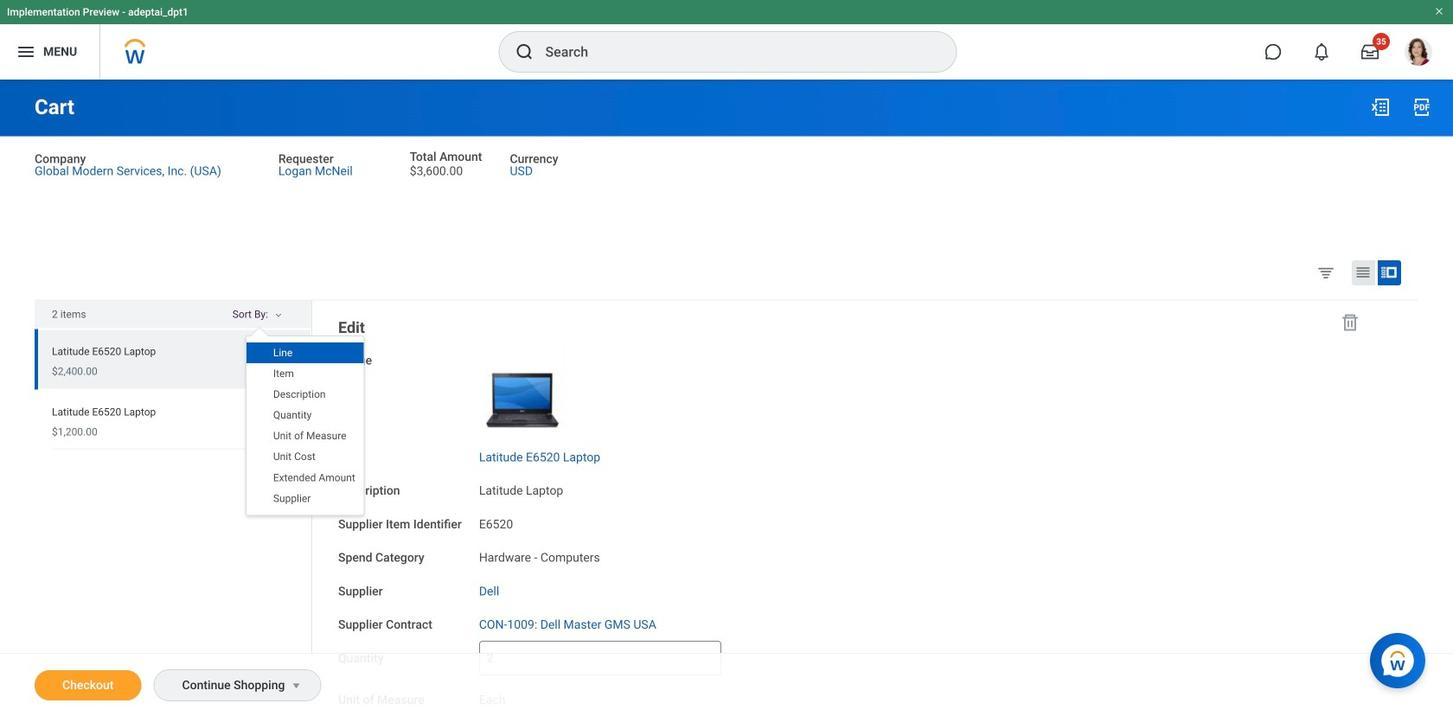 Task type: locate. For each thing, give the bounding box(es) containing it.
close environment banner image
[[1434, 6, 1445, 16]]

search image
[[514, 42, 535, 62]]

banner
[[0, 0, 1454, 80]]

option group
[[1313, 260, 1415, 289]]

navigation pane region
[[312, 301, 1383, 716]]

justify image
[[16, 42, 36, 62]]

hardware - computers element
[[479, 547, 600, 565]]

caret down image
[[286, 679, 307, 693]]

toggle to list detail view image
[[1381, 264, 1398, 281]]

region
[[35, 301, 312, 716]]

sort by list box
[[246, 342, 364, 509]]

Toggle to List Detail view radio
[[1378, 260, 1402, 285]]

chevron down image
[[268, 312, 289, 324]]

None text field
[[479, 641, 721, 676]]

main content
[[0, 80, 1454, 716]]

export to excel image
[[1370, 97, 1391, 118]]

item list list box
[[35, 329, 311, 449]]

Toggle to Grid view radio
[[1352, 260, 1376, 285]]



Task type: describe. For each thing, give the bounding box(es) containing it.
delete image
[[1340, 312, 1361, 333]]

none text field inside navigation pane "region"
[[479, 641, 721, 676]]

arrow down image
[[289, 307, 310, 319]]

e6520.jpg image
[[479, 343, 566, 429]]

select to filter grid data image
[[1317, 263, 1336, 281]]

inbox large image
[[1362, 43, 1379, 61]]

notifications large image
[[1313, 43, 1331, 61]]

toggle to grid view image
[[1355, 264, 1372, 281]]

profile logan mcneil image
[[1405, 38, 1433, 69]]

view printable version (pdf) image
[[1412, 97, 1433, 118]]

Search Workday  search field
[[545, 33, 921, 71]]



Task type: vqa. For each thing, say whether or not it's contained in the screenshot.
Summary 'icon'
no



